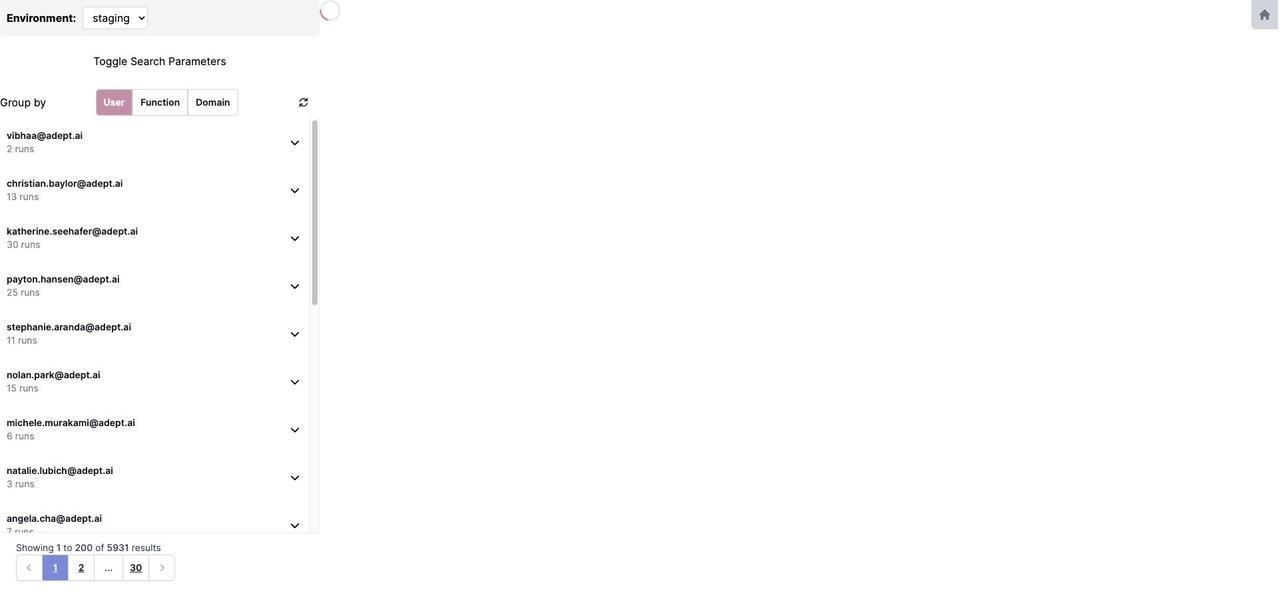 Task type: locate. For each thing, give the bounding box(es) containing it.
pagination element
[[16, 555, 175, 582]]

status
[[315, 0, 348, 26]]



